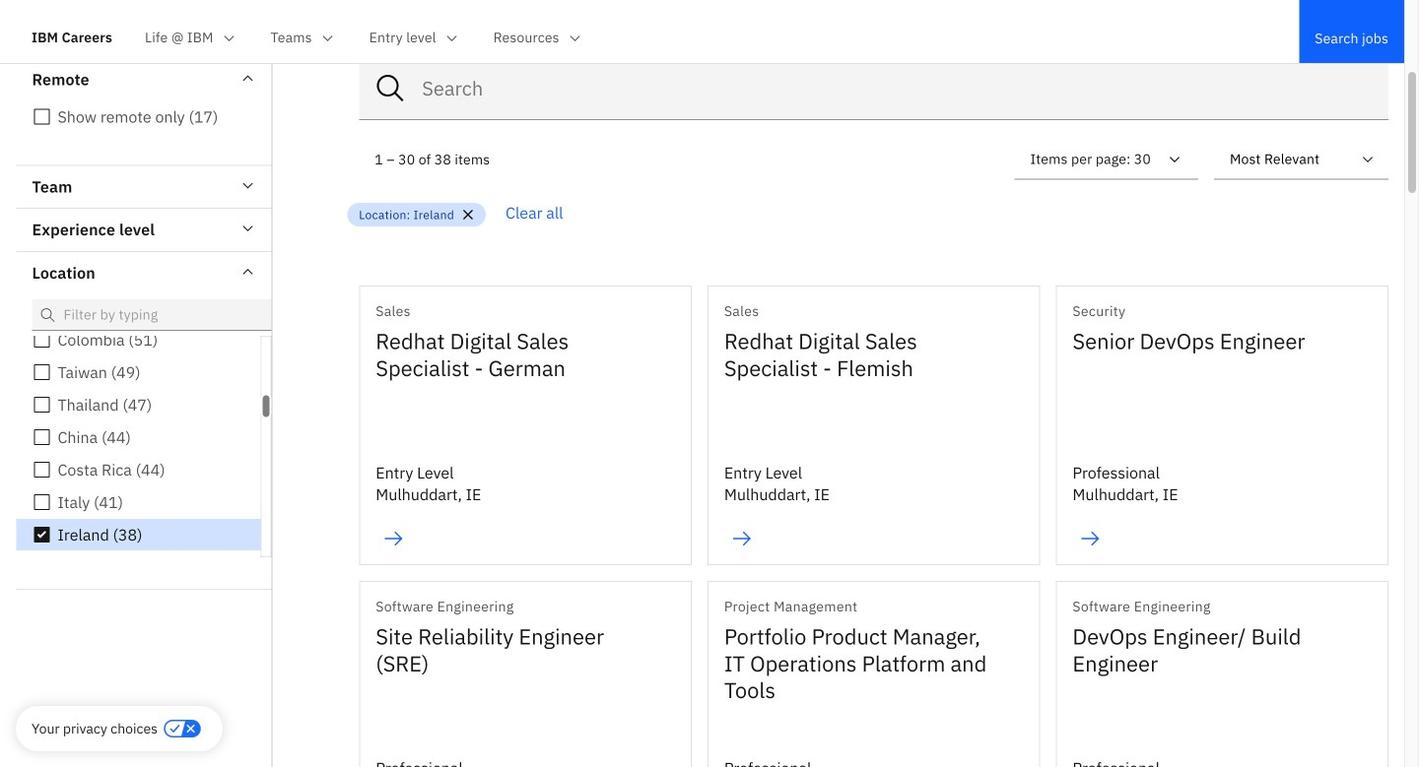 Task type: vqa. For each thing, say whether or not it's contained in the screenshot.
'Your privacy choices' element
yes



Task type: describe. For each thing, give the bounding box(es) containing it.
your privacy choices element
[[32, 719, 158, 740]]



